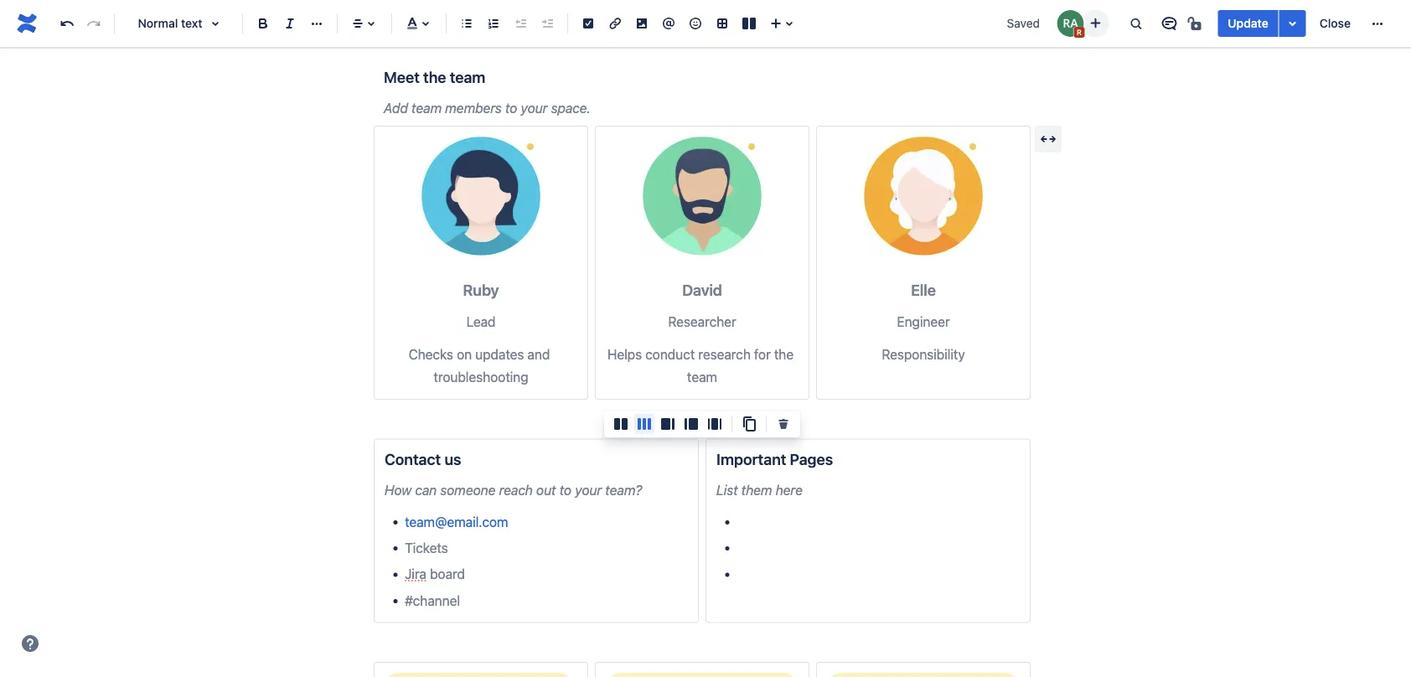 Task type: locate. For each thing, give the bounding box(es) containing it.
numbered list ⌘⇧7 image
[[484, 13, 504, 34]]

confluence image
[[13, 10, 40, 37]]

jira
[[405, 566, 427, 582]]

them
[[742, 482, 772, 498]]

for
[[754, 346, 771, 362]]

elle
[[911, 281, 936, 299]]

italic ⌘i image
[[280, 13, 300, 34]]

lead
[[467, 313, 496, 329]]

researcher
[[668, 313, 737, 329]]

go wide image
[[1039, 129, 1059, 149]]

update button
[[1218, 10, 1279, 37]]

reach
[[499, 482, 533, 498]]

the right for
[[774, 346, 794, 362]]

to right members
[[505, 100, 518, 116]]

add team members to your space.
[[384, 100, 591, 116]]

0 horizontal spatial to
[[505, 100, 518, 116]]

1 vertical spatial team
[[412, 100, 442, 116]]

0 vertical spatial team
[[450, 68, 486, 86]]

align center image
[[348, 13, 368, 34]]

tickets
[[405, 540, 448, 556]]

0 horizontal spatial the
[[423, 68, 446, 86]]

how
[[385, 482, 412, 498]]

bold ⌘b image
[[253, 13, 273, 34]]

1 vertical spatial the
[[774, 346, 794, 362]]

ruby
[[463, 281, 499, 299]]

important pages
[[717, 450, 833, 468]]

the
[[423, 68, 446, 86], [774, 346, 794, 362]]

0 vertical spatial to
[[505, 100, 518, 116]]

two columns image
[[611, 414, 631, 434]]

0 horizontal spatial your
[[521, 100, 548, 116]]

1 horizontal spatial your
[[575, 482, 602, 498]]

important
[[717, 450, 787, 468]]

bullet list ⌘⇧8 image
[[457, 13, 477, 34]]

outdent ⇧tab image
[[511, 13, 531, 34]]

your
[[521, 100, 548, 116], [575, 482, 602, 498]]

jira board
[[405, 566, 465, 582]]

action item image
[[578, 13, 599, 34]]

to
[[505, 100, 518, 116], [560, 482, 572, 498]]

team up members
[[450, 68, 486, 86]]

0 vertical spatial your
[[521, 100, 548, 116]]

someone
[[440, 482, 496, 498]]

team down research
[[687, 369, 718, 385]]

1 vertical spatial your
[[575, 482, 602, 498]]

can
[[415, 482, 437, 498]]

members
[[445, 100, 502, 116]]

2 horizontal spatial team
[[687, 369, 718, 385]]

no restrictions image
[[1186, 13, 1207, 34]]

normal
[[138, 16, 178, 30]]

your left team? at bottom
[[575, 482, 602, 498]]

saved
[[1007, 16, 1040, 30]]

helps conduct research for the team
[[608, 346, 797, 385]]

list
[[717, 482, 738, 498]]

team inside helps conduct research for the team
[[687, 369, 718, 385]]

1 horizontal spatial to
[[560, 482, 572, 498]]

ruby anderson image
[[1057, 10, 1084, 37]]

1 horizontal spatial the
[[774, 346, 794, 362]]

team
[[450, 68, 486, 86], [412, 100, 442, 116], [687, 369, 718, 385]]

remove image
[[774, 414, 794, 434]]

the right meet
[[423, 68, 446, 86]]

to right the 'out'
[[560, 482, 572, 498]]

team right add
[[412, 100, 442, 116]]

out
[[537, 482, 556, 498]]

0 horizontal spatial team
[[412, 100, 442, 116]]

and
[[528, 346, 550, 362]]

confluence image
[[13, 10, 40, 37]]

checks
[[409, 346, 453, 362]]

contact
[[385, 450, 441, 468]]

space.
[[551, 100, 591, 116]]

how can someone reach out to your team?
[[385, 482, 642, 498]]

update
[[1228, 16, 1269, 30]]

adjust update settings image
[[1283, 13, 1303, 34]]

layouts image
[[739, 13, 760, 34]]

1 vertical spatial to
[[560, 482, 572, 498]]

redo ⌘⇧z image
[[84, 13, 104, 34]]

2 vertical spatial team
[[687, 369, 718, 385]]

your left space.
[[521, 100, 548, 116]]



Task type: describe. For each thing, give the bounding box(es) containing it.
table image
[[713, 13, 733, 34]]

here
[[776, 482, 803, 498]]

three columns with sidebars image
[[705, 414, 725, 434]]

find and replace image
[[1126, 13, 1146, 34]]

mention image
[[659, 13, 679, 34]]

indent tab image
[[537, 13, 557, 34]]

david
[[682, 281, 723, 299]]

left sidebar image
[[682, 414, 702, 434]]

0 vertical spatial the
[[423, 68, 446, 86]]

updates
[[475, 346, 524, 362]]

copy image
[[739, 414, 760, 434]]

undo ⌘z image
[[57, 13, 77, 34]]

the inside helps conduct research for the team
[[774, 346, 794, 362]]

right sidebar image
[[658, 414, 678, 434]]

close button
[[1310, 10, 1361, 37]]

troubleshooting
[[434, 369, 529, 385]]

close
[[1320, 16, 1351, 30]]

conduct
[[646, 346, 695, 362]]

on
[[457, 346, 472, 362]]

team?
[[605, 482, 642, 498]]

us
[[445, 450, 461, 468]]

invite to edit image
[[1086, 13, 1106, 33]]

list them here
[[717, 482, 803, 498]]

meet the team
[[384, 68, 486, 86]]

link image
[[605, 13, 625, 34]]

#channel
[[405, 593, 460, 609]]

research
[[699, 346, 751, 362]]

emoji image
[[686, 13, 706, 34]]

engineer
[[897, 313, 950, 329]]

helps
[[608, 346, 642, 362]]

board
[[430, 566, 465, 582]]

add
[[384, 100, 408, 116]]

three columns image
[[635, 414, 655, 434]]

pages
[[790, 450, 833, 468]]

checks on updates and troubleshooting
[[409, 346, 554, 385]]

normal text button
[[122, 5, 236, 42]]

more image
[[1368, 13, 1388, 34]]

team@email.com link
[[405, 514, 508, 530]]

responsibility
[[882, 346, 965, 362]]

help image
[[20, 634, 40, 654]]

add image, video, or file image
[[632, 13, 652, 34]]

contact us
[[385, 450, 461, 468]]

team@email.com
[[405, 514, 508, 530]]

more formatting image
[[307, 13, 327, 34]]

normal text
[[138, 16, 202, 30]]

comment icon image
[[1160, 13, 1180, 34]]

text
[[181, 16, 202, 30]]

1 horizontal spatial team
[[450, 68, 486, 86]]

meet
[[384, 68, 420, 86]]



Task type: vqa. For each thing, say whether or not it's contained in the screenshot.
banner containing Home
no



